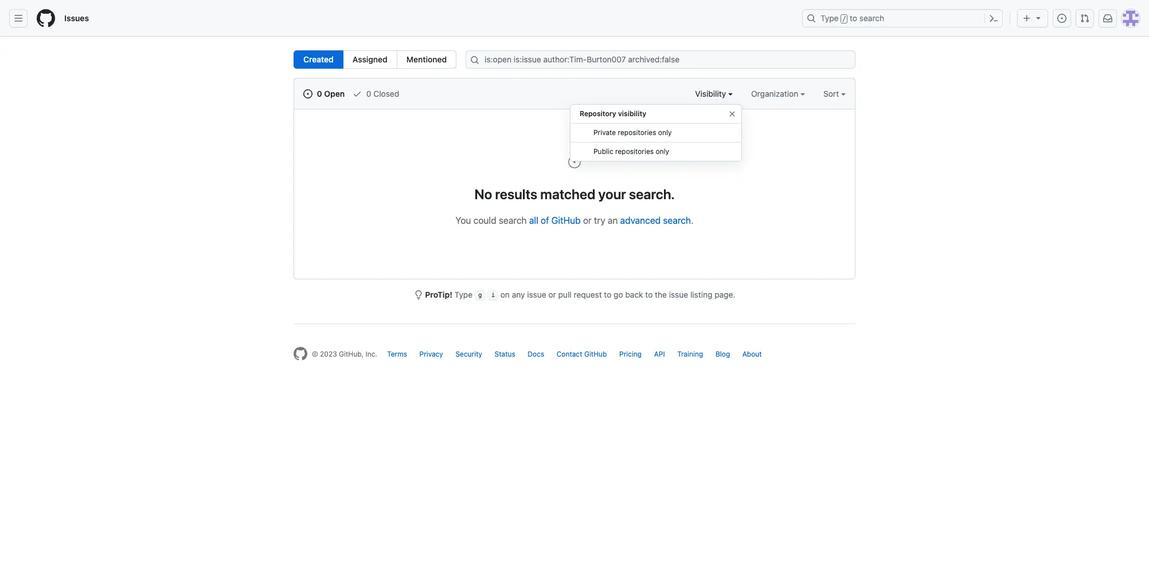 Task type: vqa. For each thing, say whether or not it's contained in the screenshot.
SECURITY Link
yes



Task type: describe. For each thing, give the bounding box(es) containing it.
public repositories only
[[594, 147, 669, 156]]

open
[[324, 89, 345, 99]]

0 horizontal spatial or
[[548, 290, 556, 300]]

terms
[[387, 351, 407, 359]]

private
[[594, 128, 616, 137]]

organization
[[751, 89, 801, 99]]

visibility
[[695, 89, 728, 99]]

/
[[842, 15, 846, 23]]

issues element
[[294, 50, 457, 69]]

blog
[[716, 351, 730, 359]]

privacy
[[420, 351, 443, 359]]

request
[[574, 290, 602, 300]]

repository
[[580, 110, 616, 118]]

homepage image
[[37, 9, 55, 28]]

contact github link
[[557, 351, 607, 359]]

page.
[[715, 290, 735, 300]]

you could search all of github or try an advanced search .
[[456, 216, 694, 226]]

0 vertical spatial github
[[552, 216, 581, 226]]

mentioned
[[406, 54, 447, 64]]

2 issue from the left
[[669, 290, 688, 300]]

g
[[478, 292, 482, 300]]

git pull request image
[[1080, 14, 1090, 23]]

github,
[[339, 351, 364, 359]]

docs
[[528, 351, 544, 359]]

security
[[456, 351, 482, 359]]

github inside footer
[[584, 351, 607, 359]]

matched
[[540, 186, 595, 202]]

contact
[[557, 351, 582, 359]]

sort button
[[824, 88, 846, 100]]

advanced
[[620, 216, 661, 226]]

issue opened image
[[303, 89, 313, 99]]

i on any issue or pull request to go back to the issue listing page.
[[491, 290, 735, 300]]

search.
[[629, 186, 675, 202]]

2 horizontal spatial search
[[860, 13, 884, 23]]

training link
[[677, 351, 703, 359]]

go
[[614, 290, 623, 300]]

Search all issues text field
[[466, 50, 856, 69]]

assigned link
[[343, 50, 397, 69]]

1 horizontal spatial or
[[583, 216, 592, 226]]

terms link
[[387, 351, 407, 359]]

pull
[[558, 290, 572, 300]]

plus image
[[1022, 14, 1032, 23]]

1 issue from the left
[[527, 290, 546, 300]]

contact github
[[557, 351, 607, 359]]

command palette image
[[989, 14, 998, 23]]

private repositories only link
[[571, 124, 741, 143]]

any
[[512, 290, 525, 300]]

try
[[594, 216, 605, 226]]

api link
[[654, 351, 665, 359]]

only for private repositories only
[[658, 128, 672, 137]]

©
[[312, 351, 318, 359]]

docs link
[[528, 351, 544, 359]]

1 horizontal spatial search
[[663, 216, 691, 226]]

status link
[[495, 351, 515, 359]]

visibility button
[[695, 88, 733, 100]]

filter by repository visiblity menu
[[570, 100, 742, 171]]

only for public repositories only
[[656, 147, 669, 156]]

0 vertical spatial issue opened image
[[1057, 14, 1067, 23]]

0 vertical spatial type
[[821, 13, 839, 23]]

your
[[598, 186, 626, 202]]

inc.
[[366, 351, 377, 359]]

all
[[529, 216, 538, 226]]

pricing
[[619, 351, 642, 359]]

issues
[[64, 13, 89, 23]]

0 horizontal spatial to
[[604, 290, 612, 300]]

close menu image
[[728, 110, 737, 119]]

1 vertical spatial issue opened image
[[568, 155, 581, 169]]



Task type: locate. For each thing, give the bounding box(es) containing it.
repositories
[[618, 128, 656, 137], [615, 147, 654, 156]]

or left pull
[[548, 290, 556, 300]]

all of github link
[[529, 216, 581, 226]]

repository visibility
[[580, 110, 646, 118]]

0 for open
[[317, 89, 322, 99]]

1 vertical spatial only
[[656, 147, 669, 156]]

only down private repositories only link
[[656, 147, 669, 156]]

0 open link
[[303, 88, 345, 100]]

only
[[658, 128, 672, 137], [656, 147, 669, 156]]

listing
[[690, 290, 712, 300]]

footer containing © 2023 github, inc.
[[284, 324, 865, 390]]

blog link
[[716, 351, 730, 359]]

2023
[[320, 351, 337, 359]]

training
[[677, 351, 703, 359]]

0 vertical spatial or
[[583, 216, 592, 226]]

1 vertical spatial github
[[584, 351, 607, 359]]

1 vertical spatial repositories
[[615, 147, 654, 156]]

type left /
[[821, 13, 839, 23]]

about link
[[742, 351, 762, 359]]

0 open
[[315, 89, 345, 99]]

1 horizontal spatial github
[[584, 351, 607, 359]]

an
[[608, 216, 618, 226]]

1 horizontal spatial to
[[645, 290, 653, 300]]

repositories down private repositories only
[[615, 147, 654, 156]]

back
[[625, 290, 643, 300]]

type left g
[[455, 290, 473, 300]]

private repositories only
[[594, 128, 672, 137]]

0 right issue opened image
[[317, 89, 322, 99]]

1 0 from the left
[[317, 89, 322, 99]]

0 for closed
[[366, 89, 371, 99]]

0 horizontal spatial search
[[499, 216, 527, 226]]

homepage image
[[294, 348, 307, 361]]

github right contact
[[584, 351, 607, 359]]

about
[[742, 351, 762, 359]]

1 horizontal spatial issue opened image
[[1057, 14, 1067, 23]]

search
[[860, 13, 884, 23], [499, 216, 527, 226], [663, 216, 691, 226]]

0 vertical spatial repositories
[[618, 128, 656, 137]]

could
[[473, 216, 496, 226]]

footer
[[284, 324, 865, 390]]

© 2023 github, inc.
[[312, 351, 377, 359]]

type / to search
[[821, 13, 884, 23]]

assigned
[[353, 54, 388, 64]]

no
[[474, 186, 492, 202]]

api
[[654, 351, 665, 359]]

type
[[821, 13, 839, 23], [455, 290, 473, 300]]

github
[[552, 216, 581, 226], [584, 351, 607, 359]]

2 horizontal spatial to
[[850, 13, 857, 23]]

0 horizontal spatial issue opened image
[[568, 155, 581, 169]]

you
[[456, 216, 471, 226]]

0 closed
[[364, 89, 399, 99]]

search right /
[[860, 13, 884, 23]]

search down search.
[[663, 216, 691, 226]]

triangle down image
[[1034, 13, 1043, 22]]

0 vertical spatial only
[[658, 128, 672, 137]]

public
[[594, 147, 613, 156]]

issue opened image
[[1057, 14, 1067, 23], [568, 155, 581, 169]]

notifications image
[[1103, 14, 1112, 23]]

organization button
[[751, 88, 805, 100]]

Issues search field
[[466, 50, 856, 69]]

check image
[[353, 89, 362, 99]]

mentioned link
[[397, 50, 457, 69]]

advanced search link
[[620, 216, 691, 226]]

i
[[491, 292, 495, 300]]

repositories for public
[[615, 147, 654, 156]]

0 horizontal spatial issue
[[527, 290, 546, 300]]

issue opened image left git pull request icon
[[1057, 14, 1067, 23]]

0 horizontal spatial 0
[[317, 89, 322, 99]]

1 horizontal spatial 0
[[366, 89, 371, 99]]

0 right "check" icon
[[366, 89, 371, 99]]

on
[[500, 290, 510, 300]]

public repositories only link
[[571, 143, 741, 162]]

github right the "of"
[[552, 216, 581, 226]]

search left "all" on the top
[[499, 216, 527, 226]]

or
[[583, 216, 592, 226], [548, 290, 556, 300]]

protip! type g
[[425, 290, 482, 300]]

to
[[850, 13, 857, 23], [604, 290, 612, 300], [645, 290, 653, 300]]

pricing link
[[619, 351, 642, 359]]

2 0 from the left
[[366, 89, 371, 99]]

.
[[691, 216, 694, 226]]

to left go
[[604, 290, 612, 300]]

sort
[[824, 89, 839, 99]]

0
[[317, 89, 322, 99], [366, 89, 371, 99]]

privacy link
[[420, 351, 443, 359]]

of
[[541, 216, 549, 226]]

0 horizontal spatial github
[[552, 216, 581, 226]]

status
[[495, 351, 515, 359]]

issue opened image left public
[[568, 155, 581, 169]]

0 closed link
[[353, 88, 399, 100]]

security link
[[456, 351, 482, 359]]

1 vertical spatial type
[[455, 290, 473, 300]]

search image
[[470, 56, 480, 65]]

visibility
[[618, 110, 646, 118]]

protip!
[[425, 290, 452, 300]]

0 horizontal spatial type
[[455, 290, 473, 300]]

issue
[[527, 290, 546, 300], [669, 290, 688, 300]]

results
[[495, 186, 537, 202]]

1 vertical spatial or
[[548, 290, 556, 300]]

closed
[[374, 89, 399, 99]]

repositories down visibility
[[618, 128, 656, 137]]

the
[[655, 290, 667, 300]]

issue right the
[[669, 290, 688, 300]]

or left try
[[583, 216, 592, 226]]

no results matched your search.
[[474, 186, 675, 202]]

to left the
[[645, 290, 653, 300]]

issue right the any
[[527, 290, 546, 300]]

to right /
[[850, 13, 857, 23]]

1 horizontal spatial issue
[[669, 290, 688, 300]]

light bulb image
[[414, 291, 423, 300]]

repositories for private
[[618, 128, 656, 137]]

only up public repositories only link
[[658, 128, 672, 137]]

1 horizontal spatial type
[[821, 13, 839, 23]]



